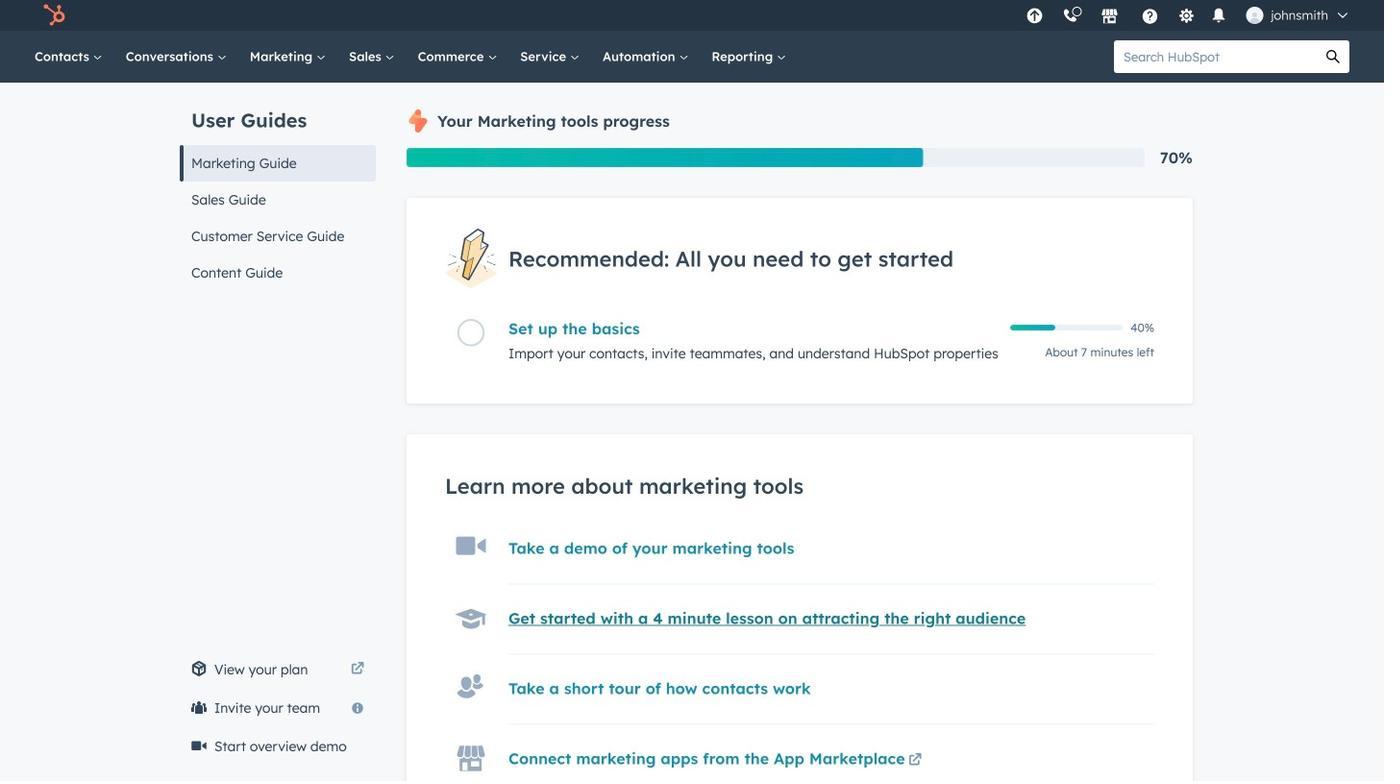 Task type: vqa. For each thing, say whether or not it's contained in the screenshot.
second the Link opens in a new window Image from the top
no



Task type: describe. For each thing, give the bounding box(es) containing it.
john smith image
[[1247, 7, 1264, 24]]

Search HubSpot search field
[[1115, 40, 1318, 73]]

user guides element
[[180, 83, 376, 291]]

[object object] complete progress bar
[[1011, 325, 1056, 331]]

link opens in a new window image
[[909, 750, 922, 773]]



Task type: locate. For each thing, give the bounding box(es) containing it.
link opens in a new window image
[[351, 659, 364, 682], [351, 664, 364, 677], [909, 755, 922, 769]]

progress bar
[[407, 148, 924, 167]]

menu
[[1017, 0, 1362, 31]]

marketplaces image
[[1101, 9, 1119, 26]]



